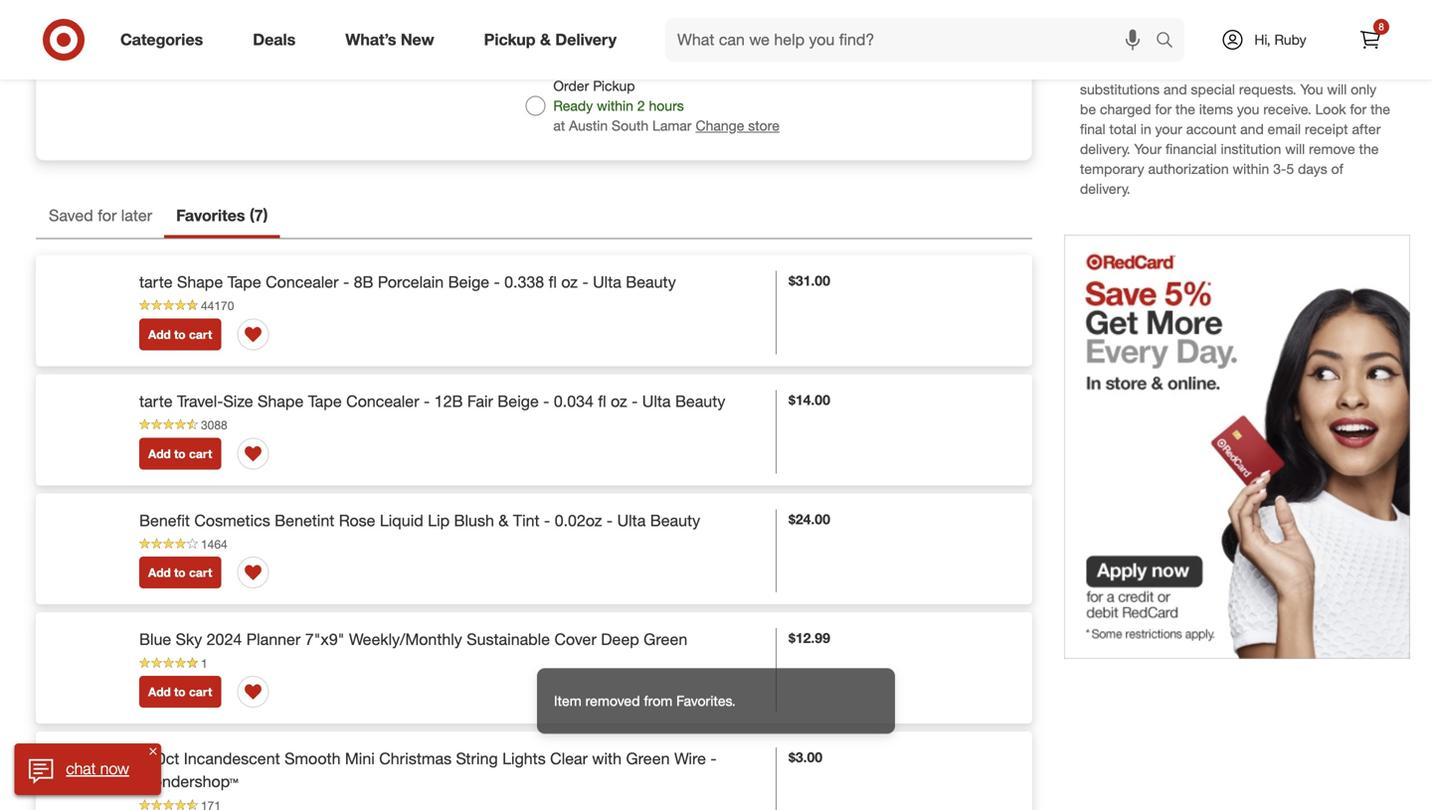 Task type: locate. For each thing, give the bounding box(es) containing it.
the up your
[[1176, 101, 1196, 118]]

1 vertical spatial ulta
[[642, 392, 671, 411]]

- left 8b
[[343, 272, 349, 292]]

Store pickup radio
[[526, 96, 545, 116]]

delivery inside 'same day delivery with shipt get it as soon as 7pm today learn more'
[[621, 5, 671, 23]]

3 add to cart from the top
[[148, 566, 212, 581]]

tarte travel-size shape tape concealer - 12b fair beige - 0.034 fl oz - ulta beauty
[[139, 392, 726, 411]]

incandescent
[[184, 750, 280, 769]]

0 horizontal spatial fl
[[549, 272, 557, 292]]

1 vertical spatial with
[[592, 750, 622, 769]]

be up amount
[[1243, 41, 1259, 58]]

tarte inside the tarte shape tape concealer - 8b porcelain beige - 0.338 fl oz - ulta beauty link
[[139, 272, 173, 292]]

1 vertical spatial green
[[626, 750, 670, 769]]

to inside tarte shape tape concealer - 8b porcelain beige - 0.338 fl oz - ulta beauty list item
[[174, 327, 186, 342]]

0 vertical spatial oz
[[561, 272, 578, 292]]

0 vertical spatial your
[[1080, 41, 1108, 58]]

4 add to cart button from the top
[[139, 677, 221, 709]]

0 vertical spatial ulta
[[593, 272, 622, 292]]

& left tint
[[499, 511, 509, 530]]

shape
[[177, 272, 223, 292], [258, 392, 304, 411]]

card up additional
[[1187, 41, 1215, 58]]

0 vertical spatial tape
[[227, 272, 261, 292]]

7pm
[[663, 25, 690, 43]]

delivery. up temporary
[[1080, 140, 1131, 158]]

add inside benefit cosmetics benetint rose liquid lip blush & tint - 0.02oz - ulta beauty list item
[[148, 566, 171, 581]]

to inside blue sky 2024 planner 7"x9" weekly/monthly sustainable cover deep green list item
[[174, 685, 186, 700]]

1 horizontal spatial &
[[540, 30, 551, 49]]

1 vertical spatial tarte
[[139, 392, 173, 411]]

add to cart button down 3088
[[139, 438, 221, 470]]

your down in on the top right of page
[[1135, 140, 1162, 158]]

oz
[[561, 272, 578, 292], [611, 392, 627, 411]]

0 vertical spatial delivery.
[[1080, 140, 1131, 158]]

delivery.
[[1080, 140, 1131, 158], [1080, 180, 1131, 198]]

add to cart button for sky
[[139, 677, 221, 709]]

0 vertical spatial card
[[1241, 19, 1271, 36]]

add to cart down the 1
[[148, 685, 212, 700]]

1 horizontal spatial authorization
[[1275, 19, 1362, 36]]

later
[[121, 206, 152, 225]]

ulta right 0.02oz
[[617, 511, 646, 530]]

total
[[1110, 121, 1137, 138]]

0 horizontal spatial &
[[499, 511, 509, 530]]

fl inside the tarte shape tape concealer - 8b porcelain beige - 0.338 fl oz - ulta beauty link
[[549, 272, 557, 292]]

account
[[1187, 121, 1237, 138]]

2 delivery. from the top
[[1080, 180, 1131, 198]]

in
[[1141, 121, 1152, 138]]

1 horizontal spatial within
[[1233, 160, 1270, 178]]

0 vertical spatial beauty
[[626, 272, 676, 292]]

2 vertical spatial ulta
[[617, 511, 646, 530]]

concealer left 12b
[[346, 392, 419, 411]]

mini
[[345, 750, 375, 769]]

green right deep
[[644, 630, 688, 650]]

1 tarte from the top
[[139, 272, 173, 292]]

blue sky 2024 planner 7"x9" weekly/monthly sustainable cover deep green link
[[139, 629, 688, 652]]

tarte down "later"
[[139, 272, 173, 292]]

to down travel-
[[174, 446, 186, 461]]

card left ruby
[[1241, 19, 1271, 36]]

oz right 0.034
[[611, 392, 627, 411]]

add to cart button down the 44170
[[139, 319, 221, 350]]

$3.00
[[789, 749, 823, 767]]

authorization up temporarily at the top
[[1275, 19, 1362, 36]]

100ct incandescent smooth mini christmas string lights clear with green wire - wondershop&#8482; image
[[48, 744, 127, 811]]

0 vertical spatial tarte
[[139, 272, 173, 292]]

cart down 1464
[[189, 566, 212, 581]]

add to cart for travel-
[[148, 446, 212, 461]]

3 add to cart button from the top
[[139, 557, 221, 589]]

add to cart inside benefit cosmetics benetint rose liquid lip blush & tint - 0.02oz - ulta beauty list item
[[148, 566, 212, 581]]

1 horizontal spatial concealer
[[346, 392, 419, 411]]

ulta inside tarte travel-size shape tape concealer - 12b fair beige - 0.034 fl oz - ulta beauty link
[[642, 392, 671, 411]]

0 vertical spatial and
[[1164, 81, 1187, 98]]

of
[[1332, 160, 1344, 178]]

tape up the 44170
[[227, 272, 261, 292]]

1 as from the left
[[591, 25, 606, 43]]

pickup inside order pickup ready within 2 hours at austin south lamar change store
[[593, 77, 635, 94]]

0 horizontal spatial delivery
[[556, 30, 617, 49]]

0 horizontal spatial beige
[[448, 272, 489, 292]]

&
[[540, 30, 551, 49], [499, 511, 509, 530]]

sustainable
[[467, 630, 550, 650]]

beige right fair at the left of page
[[498, 392, 539, 411]]

authorization
[[1275, 19, 1362, 36], [1149, 160, 1229, 178]]

delivery for day
[[621, 5, 671, 23]]

benefit
[[139, 511, 190, 530]]

1 horizontal spatial will
[[1286, 140, 1305, 158]]

add to cart inside blue sky 2024 planner 7"x9" weekly/monthly sustainable cover deep green list item
[[148, 685, 212, 700]]

1 vertical spatial will
[[1328, 81, 1347, 98]]

your up 'authorized'
[[1080, 41, 1108, 58]]

3 add from the top
[[148, 566, 171, 581]]

fl right 0.338
[[549, 272, 557, 292]]

the
[[1176, 101, 1196, 118], [1371, 101, 1391, 118], [1359, 140, 1379, 158]]

- right 0.02oz
[[607, 511, 613, 530]]

cart inside blue sky 2024 planner 7"x9" weekly/monthly sustainable cover deep green list item
[[189, 685, 212, 700]]

cart inside tarte shape tape concealer - 8b porcelain beige - 0.338 fl oz - ulta beauty list item
[[189, 327, 212, 342]]

fair
[[467, 392, 493, 411]]

concealer left 8b
[[266, 272, 339, 292]]

0 horizontal spatial and
[[1164, 81, 1187, 98]]

0 vertical spatial beige
[[448, 272, 489, 292]]

add to cart button down the 1
[[139, 677, 221, 709]]

- right 0.034
[[632, 392, 638, 411]]

add
[[148, 327, 171, 342], [148, 446, 171, 461], [148, 566, 171, 581], [148, 685, 171, 700]]

blue sky 2024 planner 7"x9" weekly/monthly sustainable cover deep green
[[139, 630, 688, 650]]

shape right size on the left of page
[[258, 392, 304, 411]]

1 vertical spatial concealer
[[346, 392, 419, 411]]

0 vertical spatial fl
[[549, 272, 557, 292]]

lip
[[428, 511, 450, 530]]

None radio
[[526, 26, 545, 46]]

2 add from the top
[[148, 446, 171, 461]]

- left 0.338
[[494, 272, 500, 292]]

wire
[[674, 750, 706, 769]]

4 add from the top
[[148, 685, 171, 700]]

0 horizontal spatial with
[[592, 750, 622, 769]]

delivery. down temporary
[[1080, 180, 1131, 198]]

saved for later link
[[37, 196, 164, 238]]

only
[[1351, 81, 1377, 98]]

2 add to cart button from the top
[[139, 438, 221, 470]]

card
[[1241, 19, 1271, 36], [1187, 41, 1215, 58]]

*temporary
[[1080, 19, 1157, 36]]

tarte left travel-
[[139, 392, 173, 411]]

be
[[1243, 41, 1259, 58], [1080, 101, 1096, 118]]

cart down 3088
[[189, 446, 212, 461]]

cart inside benefit cosmetics benetint rose liquid lip blush & tint - 0.02oz - ulta beauty list item
[[189, 566, 212, 581]]

0 vertical spatial &
[[540, 30, 551, 49]]

1 horizontal spatial delivery
[[621, 5, 671, 23]]

tarte
[[139, 272, 173, 292], [139, 392, 173, 411]]

chat now
[[66, 760, 129, 779]]

concealer inside list item
[[346, 392, 419, 411]]

1 horizontal spatial beige
[[498, 392, 539, 411]]

tarte for tarte travel-size shape tape concealer - 12b fair beige - 0.034 fl oz - ulta beauty
[[139, 392, 173, 411]]

oz inside tarte travel-size shape tape concealer - 12b fair beige - 0.034 fl oz - ulta beauty link
[[611, 392, 627, 411]]

1 add to cart button from the top
[[139, 319, 221, 350]]

0 horizontal spatial be
[[1080, 101, 1096, 118]]

search button
[[1147, 18, 1195, 66]]

add for tarte shape tape concealer - 8b porcelain beige - 0.338 fl oz - ulta beauty
[[148, 327, 171, 342]]

you
[[1237, 101, 1260, 118]]

shape inside list item
[[258, 392, 304, 411]]

1 vertical spatial oz
[[611, 392, 627, 411]]

1 horizontal spatial shape
[[258, 392, 304, 411]]

to inside tarte travel-size shape tape concealer - 12b fair beige - 0.034 fl oz - ulta beauty list item
[[174, 446, 186, 461]]

2024
[[207, 630, 242, 650]]

0 horizontal spatial oz
[[561, 272, 578, 292]]

within down institution
[[1233, 160, 1270, 178]]

0 vertical spatial concealer
[[266, 272, 339, 292]]

1 horizontal spatial tape
[[308, 392, 342, 411]]

delivery
[[621, 5, 671, 23], [556, 30, 617, 49]]

will down cover
[[1328, 81, 1347, 98]]

change
[[696, 117, 744, 134]]

add to cart button inside tarte shape tape concealer - 8b porcelain beige - 0.338 fl oz - ulta beauty list item
[[139, 319, 221, 350]]

as
[[591, 25, 606, 43], [644, 25, 659, 43]]

add to cart button inside blue sky 2024 planner 7"x9" weekly/monthly sustainable cover deep green list item
[[139, 677, 221, 709]]

1 horizontal spatial with
[[675, 5, 701, 23]]

will up 5
[[1286, 140, 1305, 158]]

beauty
[[626, 272, 676, 292], [675, 392, 726, 411], [650, 511, 701, 530]]

add to cart button inside benefit cosmetics benetint rose liquid lip blush & tint - 0.02oz - ulta beauty list item
[[139, 557, 221, 589]]

christmas
[[379, 750, 452, 769]]

1 vertical spatial fl
[[598, 392, 606, 411]]

ulta right 0.034
[[642, 392, 671, 411]]

for up your
[[1155, 101, 1172, 118]]

within up south
[[597, 97, 634, 114]]

add to cart button inside tarte travel-size shape tape concealer - 12b fair beige - 0.034 fl oz - ulta beauty list item
[[139, 438, 221, 470]]

south
[[612, 117, 649, 134]]

2 add to cart from the top
[[148, 446, 212, 461]]

deep
[[601, 630, 639, 650]]

benetint
[[275, 511, 335, 530]]

tape right size on the left of page
[[308, 392, 342, 411]]

green inside 100ct incandescent smooth mini christmas string lights clear with green wire - wondershop™
[[626, 750, 670, 769]]

1 vertical spatial delivery
[[556, 30, 617, 49]]

be up final
[[1080, 101, 1096, 118]]

tarte shape tape concealer - 8b porcelain beige - 0.338 fl oz - ulta beauty link
[[139, 271, 676, 294]]

1 vertical spatial delivery.
[[1080, 180, 1131, 198]]

1 vertical spatial and
[[1241, 121, 1264, 138]]

tarte for tarte shape tape concealer - 8b porcelain beige - 0.338 fl oz - ulta beauty
[[139, 272, 173, 292]]

order pickup ready within 2 hours at austin south lamar change store
[[553, 77, 780, 134]]

with right clear in the left bottom of the page
[[592, 750, 622, 769]]

What can we help you find? suggestions appear below search field
[[666, 18, 1161, 62]]

add to cart inside tarte shape tape concealer - 8b porcelain beige - 0.338 fl oz - ulta beauty list item
[[148, 327, 212, 342]]

for left "later"
[[98, 206, 117, 225]]

add to cart down 1464
[[148, 566, 212, 581]]

- left 0.034
[[543, 392, 550, 411]]

0 vertical spatial within
[[597, 97, 634, 114]]

1 vertical spatial pickup
[[593, 77, 635, 94]]

tape
[[227, 272, 261, 292], [308, 392, 342, 411]]

pickup left get
[[484, 30, 536, 49]]

add to cart button down 1464
[[139, 557, 221, 589]]

7
[[254, 206, 263, 225]]

with
[[675, 5, 701, 23], [592, 750, 622, 769]]

to up 'you'
[[1305, 61, 1318, 78]]

soon
[[610, 25, 640, 43]]

2 cart from the top
[[189, 446, 212, 461]]

your
[[1080, 41, 1108, 58], [1135, 140, 1162, 158]]

0.034
[[554, 392, 594, 411]]

& left get
[[540, 30, 551, 49]]

hours
[[649, 97, 684, 114]]

hi,
[[1255, 31, 1271, 48]]

0 vertical spatial shape
[[177, 272, 223, 292]]

it
[[580, 25, 587, 43]]

item
[[554, 689, 582, 707]]

1 add from the top
[[148, 327, 171, 342]]

1 vertical spatial shape
[[258, 392, 304, 411]]

cart down the 44170
[[189, 327, 212, 342]]

1 vertical spatial beige
[[498, 392, 539, 411]]

oz right 0.338
[[561, 272, 578, 292]]

100ct incandescent smooth mini christmas string lights clear with green wire - wondershop™ link
[[139, 748, 764, 794]]

add inside blue sky 2024 planner 7"x9" weekly/monthly sustainable cover deep green list item
[[148, 685, 171, 700]]

7"x9"
[[305, 630, 345, 650]]

- right wire
[[711, 750, 717, 769]]

and up institution
[[1241, 121, 1264, 138]]

temporarily
[[1263, 41, 1333, 58]]

to up travel-
[[174, 327, 186, 342]]

authorization down financial
[[1149, 160, 1229, 178]]

with up "7pm"
[[675, 5, 701, 23]]

1 vertical spatial your
[[1135, 140, 1162, 158]]

1 horizontal spatial pickup
[[593, 77, 635, 94]]

1 horizontal spatial card
[[1241, 19, 1271, 36]]

1 vertical spatial &
[[499, 511, 509, 530]]

new
[[401, 30, 434, 49]]

0 horizontal spatial your
[[1080, 41, 1108, 58]]

2 tarte from the top
[[139, 392, 173, 411]]

-
[[343, 272, 349, 292], [494, 272, 500, 292], [582, 272, 589, 292], [424, 392, 430, 411], [543, 392, 550, 411], [632, 392, 638, 411], [544, 511, 550, 530], [607, 511, 613, 530], [711, 750, 717, 769]]

and down an
[[1164, 81, 1187, 98]]

fl right 0.034
[[598, 392, 606, 411]]

lights
[[502, 750, 546, 769]]

1 horizontal spatial as
[[644, 25, 659, 43]]

beige left 0.338
[[448, 272, 489, 292]]

3 cart from the top
[[189, 566, 212, 581]]

4 cart from the top
[[189, 685, 212, 700]]

1 vertical spatial within
[[1233, 160, 1270, 178]]

8b
[[354, 272, 374, 292]]

the down after
[[1359, 140, 1379, 158]]

1 horizontal spatial fl
[[598, 392, 606, 411]]

requests.
[[1239, 81, 1297, 98]]

0 vertical spatial will
[[1219, 41, 1239, 58]]

0 horizontal spatial shape
[[177, 272, 223, 292]]

to down sky at left bottom
[[174, 685, 186, 700]]

as left "7pm"
[[644, 25, 659, 43]]

green
[[644, 630, 688, 650], [626, 750, 670, 769]]

- right 0.338
[[582, 272, 589, 292]]

ulta right 0.338
[[593, 272, 622, 292]]

to inside benefit cosmetics benetint rose liquid lip blush & tint - 0.02oz - ulta beauty list item
[[174, 566, 186, 581]]

benefit cosmetics benetint rose liquid lip blush & tint - 0.02oz - ulta beauty list item
[[36, 494, 1033, 605]]

add to cart down the 44170
[[148, 327, 212, 342]]

add inside tarte shape tape concealer - 8b porcelain beige - 0.338 fl oz - ulta beauty list item
[[148, 327, 171, 342]]

oz inside the tarte shape tape concealer - 8b porcelain beige - 0.338 fl oz - ulta beauty link
[[561, 272, 578, 292]]

benefit cosmetics benetint rose liquid lip blush & tint - 0.02oz - ulta beauty
[[139, 511, 701, 530]]

0 horizontal spatial as
[[591, 25, 606, 43]]

0 horizontal spatial tape
[[227, 272, 261, 292]]

beauty inside list item
[[626, 272, 676, 292]]

tarte inside tarte travel-size shape tape concealer - 12b fair beige - 0.034 fl oz - ulta beauty link
[[139, 392, 173, 411]]

as right the it
[[591, 25, 606, 43]]

$12.99
[[789, 630, 831, 647]]

0.338
[[505, 272, 544, 292]]

0 horizontal spatial within
[[597, 97, 634, 114]]

items
[[1200, 101, 1234, 118]]

1 cart from the top
[[189, 327, 212, 342]]

cart inside tarte travel-size shape tape concealer - 12b fair beige - 0.034 fl oz - ulta beauty list item
[[189, 446, 212, 461]]

0 vertical spatial delivery
[[621, 5, 671, 23]]

0 vertical spatial be
[[1243, 41, 1259, 58]]

0 horizontal spatial concealer
[[266, 272, 339, 292]]

add to cart
[[148, 327, 212, 342], [148, 446, 212, 461], [148, 566, 212, 581], [148, 685, 212, 700]]

add to cart inside tarte travel-size shape tape concealer - 12b fair beige - 0.034 fl oz - ulta beauty list item
[[148, 446, 212, 461]]

0 vertical spatial with
[[675, 5, 701, 23]]

after
[[1352, 121, 1381, 138]]

chat now dialog
[[14, 744, 161, 796]]

$24.00
[[789, 511, 831, 528]]

0 vertical spatial green
[[644, 630, 688, 650]]

0 horizontal spatial will
[[1219, 41, 1239, 58]]

shape up the 44170
[[177, 272, 223, 292]]

add to cart down 3088
[[148, 446, 212, 461]]

cart down the 1
[[189, 685, 212, 700]]

1 add to cart from the top
[[148, 327, 212, 342]]

pickup down more
[[593, 77, 635, 94]]

beige inside list item
[[448, 272, 489, 292]]

0 horizontal spatial card
[[1187, 41, 1215, 58]]

categories
[[120, 30, 203, 49]]

100ct
[[139, 750, 179, 769]]

1 vertical spatial credit/debit
[[1112, 41, 1184, 58]]

add for benefit cosmetics benetint rose liquid lip blush & tint - 0.02oz - ulta beauty
[[148, 566, 171, 581]]

financial
[[1166, 140, 1217, 158]]

green left wire
[[626, 750, 670, 769]]

1 horizontal spatial oz
[[611, 392, 627, 411]]

to down benefit
[[174, 566, 186, 581]]

1 vertical spatial authorization
[[1149, 160, 1229, 178]]

4 add to cart from the top
[[148, 685, 212, 700]]

will up additional
[[1219, 41, 1239, 58]]

add inside tarte travel-size shape tape concealer - 12b fair beige - 0.034 fl oz - ulta beauty list item
[[148, 446, 171, 461]]

to inside "*temporary credit/debit card authorization your credit/debit card will be temporarily authorized for an additional amount to cover substitutions and special requests. you will only be charged for the items you receive. look for the final total in your account and email receipt after delivery. your financial institution will remove the temporary authorization within 3-5 days of delivery."
[[1305, 61, 1318, 78]]

0 vertical spatial pickup
[[484, 30, 536, 49]]

receive.
[[1264, 101, 1312, 118]]

1 vertical spatial tape
[[308, 392, 342, 411]]



Task type: describe. For each thing, give the bounding box(es) containing it.
add to cart for sky
[[148, 685, 212, 700]]

add to cart button for travel-
[[139, 438, 221, 470]]

to for blue sky 2024 planner 7"x9" weekly/monthly sustainable cover deep green
[[174, 685, 186, 700]]

0 vertical spatial authorization
[[1275, 19, 1362, 36]]

5
[[1287, 160, 1294, 178]]

0.02oz
[[555, 511, 602, 530]]

44170
[[201, 299, 234, 313]]

1 horizontal spatial your
[[1135, 140, 1162, 158]]

cart item ready to fulfill group
[[37, 0, 1032, 160]]

tint
[[513, 511, 540, 530]]

add to cart for shape
[[148, 327, 212, 342]]

favorites
[[176, 206, 245, 225]]

search
[[1147, 32, 1195, 51]]

institution
[[1221, 140, 1282, 158]]

tarte travel-size shape tape concealer - 12b fair beige - 0.034 fl oz - ulta beauty link
[[139, 390, 726, 413]]

travel-
[[177, 392, 223, 411]]

chat
[[66, 760, 96, 779]]

blue sky 2024 planner 7"x9" weekly/monthly sustainable cover deep green list item
[[36, 613, 1033, 724]]

temporary
[[1080, 160, 1145, 178]]

your
[[1156, 121, 1183, 138]]

1 horizontal spatial be
[[1243, 41, 1259, 58]]

1 vertical spatial be
[[1080, 101, 1096, 118]]

add for tarte travel-size shape tape concealer - 12b fair beige - 0.034 fl oz - ulta beauty
[[148, 446, 171, 461]]

to for tarte shape tape concealer - 8b porcelain beige - 0.338 fl oz - ulta beauty
[[174, 327, 186, 342]]

0 vertical spatial credit/debit
[[1160, 19, 1237, 36]]

day
[[593, 5, 617, 23]]

ruby
[[1275, 31, 1307, 48]]

days
[[1298, 160, 1328, 178]]

more
[[593, 45, 625, 63]]

special
[[1191, 81, 1236, 98]]

email
[[1268, 121, 1301, 138]]

cart for shape
[[189, 327, 212, 342]]

1 vertical spatial beauty
[[675, 392, 726, 411]]

*temporary credit/debit card authorization your credit/debit card will be temporarily authorized for an additional amount to cover substitutions and special requests. you will only be charged for the items you receive. look for the final total in your account and email receipt after delivery. your financial institution will remove the temporary authorization within 3-5 days of delivery.
[[1080, 19, 1391, 198]]

0 horizontal spatial pickup
[[484, 30, 536, 49]]

delivery for &
[[556, 30, 617, 49]]

today
[[694, 25, 729, 43]]

for left an
[[1150, 61, 1167, 78]]

the up after
[[1371, 101, 1391, 118]]

add to cart button for shape
[[139, 319, 221, 350]]

tape inside list item
[[308, 392, 342, 411]]

learn
[[553, 45, 589, 63]]

from
[[644, 689, 673, 707]]

ulta inside benefit cosmetics benetint rose liquid lip blush & tint - 0.02oz - ulta beauty link
[[617, 511, 646, 530]]

smooth
[[285, 750, 341, 769]]

remove
[[1309, 140, 1356, 158]]

within inside order pickup ready within 2 hours at austin south lamar change store
[[597, 97, 634, 114]]

same
[[553, 5, 589, 23]]

to for benefit cosmetics benetint rose liquid lip blush & tint - 0.02oz - ulta beauty
[[174, 566, 186, 581]]

cart for cosmetics
[[189, 566, 212, 581]]

within inside "*temporary credit/debit card authorization your credit/debit card will be temporarily authorized for an additional amount to cover substitutions and special requests. you will only be charged for the items you receive. look for the final total in your account and email receipt after delivery. your financial institution will remove the temporary authorization within 3-5 days of delivery."
[[1233, 160, 1270, 178]]

charged
[[1100, 101, 1152, 118]]

deals
[[253, 30, 296, 49]]

an
[[1171, 61, 1186, 78]]

amount
[[1254, 61, 1302, 78]]

8
[[1379, 20, 1385, 33]]

)
[[263, 206, 268, 225]]

1464
[[201, 537, 228, 552]]

tarte travel-size shape tape concealer - 12b fair beige - 0.034 fl oz - ulta beauty list item
[[36, 374, 1033, 486]]

cover
[[555, 630, 597, 650]]

lamar
[[653, 117, 692, 134]]

$31.00
[[789, 272, 831, 289]]

with inside 'same day delivery with shipt get it as soon as 7pm today learn more'
[[675, 5, 701, 23]]

cosmetics
[[194, 511, 270, 530]]

planner
[[246, 630, 301, 650]]

1 vertical spatial card
[[1187, 41, 1215, 58]]

3-
[[1274, 160, 1287, 178]]

liquid
[[380, 511, 424, 530]]

blue
[[139, 630, 171, 650]]

for down only
[[1350, 101, 1367, 118]]

chat now button
[[14, 744, 161, 796]]

ready
[[553, 97, 593, 114]]

pickup & delivery
[[484, 30, 617, 49]]

get
[[553, 25, 576, 43]]

shape inside list item
[[177, 272, 223, 292]]

- right tint
[[544, 511, 550, 530]]

cart for sky
[[189, 685, 212, 700]]

sky
[[176, 630, 202, 650]]

final
[[1080, 121, 1106, 138]]

now
[[100, 760, 129, 779]]

what's new link
[[329, 18, 459, 62]]

2 horizontal spatial will
[[1328, 81, 1347, 98]]

porcelain
[[378, 272, 444, 292]]

saved for later
[[49, 206, 152, 225]]

3088
[[201, 418, 228, 433]]

2 as from the left
[[644, 25, 659, 43]]

tarte shape tape concealer - 8b porcelain beige - 0.338 fl oz - ulta beauty
[[139, 272, 676, 292]]

fl inside tarte travel-size shape tape concealer - 12b fair beige - 0.034 fl oz - ulta beauty link
[[598, 392, 606, 411]]

100ct incandescent smooth mini christmas string lights clear with green wire - wondershop™ list item
[[36, 732, 1033, 811]]

substitutions
[[1080, 81, 1160, 98]]

cart for travel-
[[189, 446, 212, 461]]

store
[[748, 117, 780, 134]]

- inside 100ct incandescent smooth mini christmas string lights clear with green wire - wondershop™
[[711, 750, 717, 769]]

target redcard save 5% get more every day. in store & online. apply now for a credit or debit redcard. *some restrictions apply. image
[[1064, 235, 1411, 659]]

order
[[553, 77, 589, 94]]

authorized
[[1080, 61, 1146, 78]]

beige inside list item
[[498, 392, 539, 411]]

with inside 100ct incandescent smooth mini christmas string lights clear with green wire - wondershop™
[[592, 750, 622, 769]]

add to cart button for cosmetics
[[139, 557, 221, 589]]

size
[[223, 392, 253, 411]]

& inside list item
[[499, 511, 509, 530]]

same day delivery with shipt get it as soon as 7pm today learn more
[[553, 5, 737, 63]]

receipt
[[1305, 121, 1349, 138]]

1 horizontal spatial and
[[1241, 121, 1264, 138]]

2 vertical spatial beauty
[[650, 511, 701, 530]]

item removed from favorites.
[[554, 689, 736, 707]]

none radio inside cart item ready to fulfill group
[[526, 26, 545, 46]]

ulta inside the tarte shape tape concealer - 8b porcelain beige - 0.338 fl oz - ulta beauty link
[[593, 272, 622, 292]]

green for with
[[626, 750, 670, 769]]

2 vertical spatial will
[[1286, 140, 1305, 158]]

what's new
[[345, 30, 434, 49]]

tape inside list item
[[227, 272, 261, 292]]

to for tarte travel-size shape tape concealer - 12b fair beige - 0.034 fl oz - ulta beauty
[[174, 446, 186, 461]]

0 horizontal spatial authorization
[[1149, 160, 1229, 178]]

tarte shape tape concealer - 8b porcelain beige - 0.338 fl oz - ulta beauty list item
[[36, 255, 1033, 366]]

add for blue sky 2024 planner 7"x9" weekly/monthly sustainable cover deep green
[[148, 685, 171, 700]]

add to cart for cosmetics
[[148, 566, 212, 581]]

concealer inside list item
[[266, 272, 339, 292]]

favorites ( 7 )
[[176, 206, 268, 225]]

learn more button
[[553, 44, 625, 64]]

cover
[[1322, 61, 1356, 78]]

saved
[[49, 206, 93, 225]]

wondershop™
[[139, 773, 238, 792]]

- left 12b
[[424, 392, 430, 411]]

pickup & delivery link
[[467, 18, 642, 62]]

shipt
[[705, 5, 737, 23]]

✕
[[149, 746, 157, 758]]

1 delivery. from the top
[[1080, 140, 1131, 158]]

blush
[[454, 511, 494, 530]]

string
[[456, 750, 498, 769]]

green for deep
[[644, 630, 688, 650]]

$14.00
[[789, 391, 831, 409]]



Task type: vqa. For each thing, say whether or not it's contained in the screenshot.
first As from left
yes



